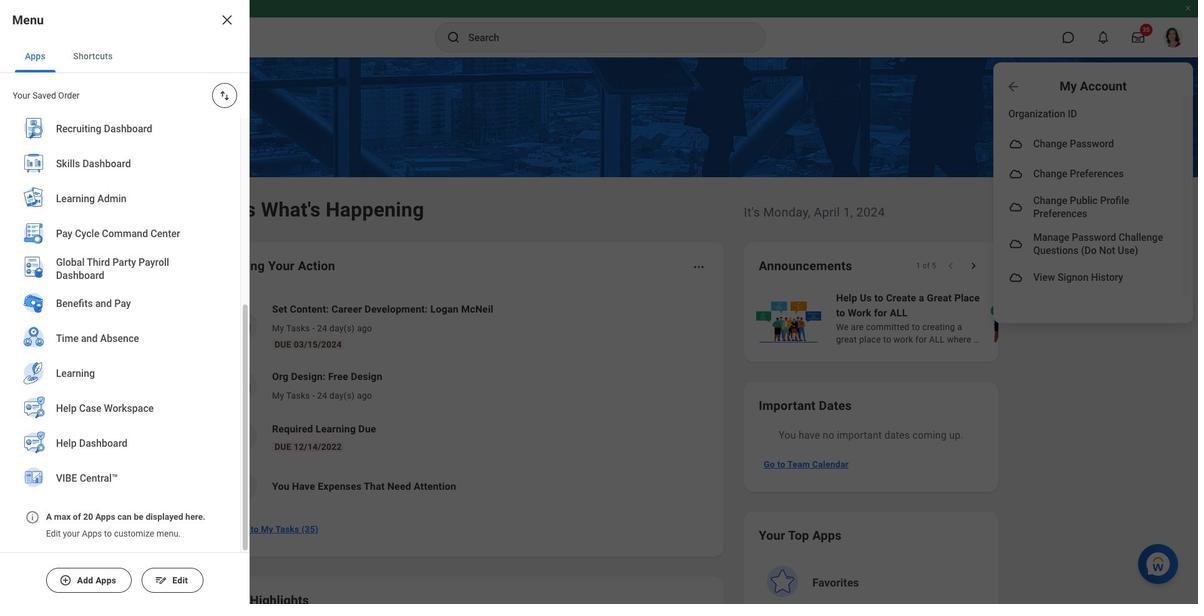 Task type: vqa. For each thing, say whether or not it's contained in the screenshot.
5th avatar
yes



Task type: describe. For each thing, give the bounding box(es) containing it.
4 menu item from the top
[[994, 226, 1184, 263]]

sort image
[[218, 89, 231, 102]]

inbox image
[[233, 376, 252, 395]]

text edit image
[[155, 574, 167, 587]]

inbox image
[[233, 317, 252, 335]]

1 menu item from the top
[[994, 129, 1184, 159]]

plus circle image
[[59, 574, 72, 587]]

global navigation dialog
[[0, 0, 250, 604]]

avatar image for first menu item from the top of the page
[[1009, 137, 1024, 152]]

search image
[[446, 30, 461, 45]]

3 menu item from the top
[[994, 189, 1184, 226]]

avatar image for third menu item from the bottom of the page
[[1009, 200, 1024, 215]]

close environment banner image
[[1185, 4, 1192, 12]]

dashboard expenses image
[[233, 478, 252, 496]]

avatar image for 4th menu item from the bottom
[[1009, 167, 1024, 182]]

back image
[[1006, 79, 1021, 94]]



Task type: locate. For each thing, give the bounding box(es) containing it.
inbox large image
[[1132, 31, 1145, 44]]

list
[[0, 0, 240, 506], [754, 290, 1199, 347], [215, 292, 709, 512]]

avatar image for 5th menu item from the top
[[1009, 270, 1024, 285]]

avatar image
[[1009, 137, 1024, 152], [1009, 167, 1024, 182], [1009, 200, 1024, 215], [1009, 237, 1024, 252], [1009, 270, 1024, 285]]

menu item
[[994, 129, 1184, 159], [994, 159, 1184, 189], [994, 189, 1184, 226], [994, 226, 1184, 263], [994, 263, 1184, 293]]

2 avatar image from the top
[[1009, 167, 1024, 182]]

menu
[[994, 96, 1194, 296]]

5 avatar image from the top
[[1009, 270, 1024, 285]]

chevron right small image
[[968, 260, 980, 272]]

main content
[[0, 57, 1199, 604]]

info image
[[25, 510, 40, 525]]

logan mcneil image
[[1164, 27, 1184, 47]]

x image
[[220, 12, 235, 27]]

banner
[[0, 0, 1199, 323]]

tab list
[[0, 40, 250, 73]]

2 menu item from the top
[[994, 159, 1184, 189]]

3 avatar image from the top
[[1009, 200, 1024, 215]]

5 menu item from the top
[[994, 263, 1184, 293]]

4 avatar image from the top
[[1009, 237, 1024, 252]]

status
[[916, 261, 936, 271]]

chevron left small image
[[945, 260, 958, 272]]

notifications large image
[[1097, 31, 1110, 44]]

book open image
[[233, 428, 252, 446]]

avatar image for 4th menu item
[[1009, 237, 1024, 252]]

list inside global navigation dialog
[[0, 0, 240, 506]]

1 avatar image from the top
[[1009, 137, 1024, 152]]



